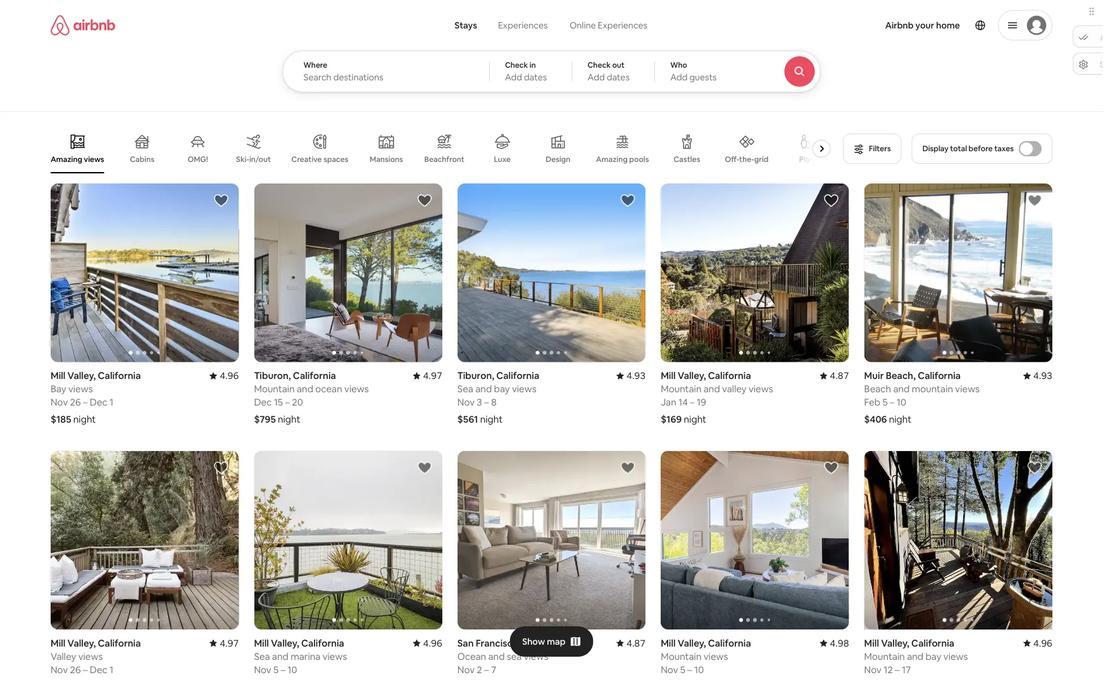 Task type: vqa. For each thing, say whether or not it's contained in the screenshot.
Mill
yes



Task type: locate. For each thing, give the bounding box(es) containing it.
mill for mill valley, california mountain views nov 5 – 10
[[661, 637, 676, 649]]

night inside tiburon, california mountain and ocean views dec 15 – 20 $795 night
[[278, 413, 300, 426]]

2 experiences from the left
[[598, 20, 647, 31]]

valley, inside mill valley, california valley views nov 26 – dec 1
[[67, 637, 96, 649]]

tiburon, california sea and bay views nov 3 – 8 $561 night
[[457, 370, 539, 426]]

1 horizontal spatial 4.97
[[423, 370, 442, 382]]

dec inside mill valley, california valley views nov 26 – dec 1
[[90, 664, 107, 676]]

0 horizontal spatial bay
[[494, 383, 510, 395]]

add to wishlist: mill valley, california image for bay views
[[214, 193, 229, 208]]

mill inside mill valley, california mountain views nov 5 – 10
[[661, 637, 676, 649]]

mountain inside 'mill valley, california mountain and valley views jan 14 – 19 $169 night'
[[661, 383, 702, 395]]

1 inside mill valley, california bay views nov 26 – dec 1 $185 night
[[110, 396, 113, 409]]

check in add dates
[[505, 60, 547, 83]]

1 horizontal spatial tiburon,
[[457, 370, 494, 382]]

20
[[292, 396, 303, 409]]

add inside check in add dates
[[505, 72, 522, 83]]

california for mill valley, california mountain and valley views jan 14 – 19 $169 night
[[708, 370, 751, 382]]

valley, inside mill valley, california mountain views nov 5 – 10
[[678, 637, 706, 649]]

and left marina
[[272, 650, 289, 663]]

california for mill valley, california mountain views nov 5 – 10
[[708, 637, 751, 649]]

1 horizontal spatial 5
[[680, 664, 685, 676]]

tiburon, up the 3
[[457, 370, 494, 382]]

profile element
[[678, 0, 1053, 51]]

2 horizontal spatial add
[[670, 72, 688, 83]]

valley, inside mill valley, california sea and marina views nov 5 – 10
[[271, 637, 299, 649]]

guests
[[689, 72, 717, 83]]

5
[[883, 396, 888, 409], [273, 664, 279, 676], [680, 664, 685, 676]]

california inside mill valley, california sea and marina views nov 5 – 10
[[301, 637, 344, 649]]

views inside mill valley, california mountain and bay views nov 12 – 17
[[944, 650, 968, 663]]

2 night from the left
[[278, 413, 300, 426]]

mountain inside mill valley, california mountain views nov 5 – 10
[[661, 650, 702, 663]]

0 horizontal spatial 4.96
[[220, 370, 239, 382]]

mill inside mill valley, california valley views nov 26 – dec 1
[[51, 637, 65, 649]]

0 vertical spatial 1
[[110, 396, 113, 409]]

4.96
[[220, 370, 239, 382], [423, 637, 442, 649], [1033, 637, 1053, 649]]

dec
[[90, 396, 107, 409], [254, 396, 272, 409], [90, 664, 107, 676]]

2 1 from the top
[[110, 664, 113, 676]]

valley, inside mill valley, california bay views nov 26 – dec 1 $185 night
[[67, 370, 96, 382]]

tiburon, inside tiburon, california mountain and ocean views dec 15 – 20 $795 night
[[254, 370, 291, 382]]

1 horizontal spatial dates
[[607, 72, 630, 83]]

add inside who add guests
[[670, 72, 688, 83]]

and up 17
[[907, 650, 924, 663]]

0 horizontal spatial 4.96 out of 5 average rating image
[[210, 370, 239, 382]]

4.93 out of 5 average rating image
[[1023, 370, 1053, 382]]

night for –
[[73, 413, 96, 426]]

california inside mill valley, california bay views nov 26 – dec 1 $185 night
[[98, 370, 141, 382]]

1 horizontal spatial amazing
[[596, 154, 628, 164]]

1 26 from the top
[[70, 396, 81, 409]]

group for ocean and sea views
[[457, 451, 646, 630]]

1 vertical spatial 26
[[70, 664, 81, 676]]

and inside san francisco, california ocean and sea views nov 2 – 7
[[488, 650, 505, 663]]

and up the 3
[[475, 383, 492, 395]]

sea
[[457, 383, 473, 395], [254, 650, 270, 663]]

valley, for mill valley, california mountain views nov 5 – 10
[[678, 637, 706, 649]]

nov inside tiburon, california sea and bay views nov 3 – 8 $561 night
[[457, 396, 475, 409]]

add to wishlist: mill valley, california image for mountain views
[[824, 460, 839, 476]]

ski-
[[236, 154, 249, 164]]

add to wishlist: mill valley, california image
[[417, 460, 432, 476], [1027, 460, 1042, 476]]

1 check from the left
[[505, 60, 528, 70]]

1 1 from the top
[[110, 396, 113, 409]]

add down who
[[670, 72, 688, 83]]

and for san francisco, california ocean and sea views nov 2 – 7
[[488, 650, 505, 663]]

None search field
[[283, 0, 855, 92]]

add down experiences button
[[505, 72, 522, 83]]

sea up $561
[[457, 383, 473, 395]]

show map button
[[510, 627, 593, 657]]

– inside tiburon, california sea and bay views nov 3 – 8 $561 night
[[484, 396, 489, 409]]

0 vertical spatial sea
[[457, 383, 473, 395]]

group for bay views
[[51, 184, 239, 362]]

0 horizontal spatial add
[[505, 72, 522, 83]]

tiburon, up 15
[[254, 370, 291, 382]]

and inside muir beach, california beach and mountain views feb 5 – 10 $406 night
[[893, 383, 910, 395]]

4.93 for tiburon, california sea and bay views nov 3 – 8 $561 night
[[627, 370, 646, 382]]

night right the $406
[[889, 413, 912, 426]]

california
[[98, 370, 141, 382], [293, 370, 336, 382], [496, 370, 539, 382], [708, 370, 751, 382], [918, 370, 961, 382], [98, 637, 141, 649], [301, 637, 344, 649], [523, 637, 566, 649], [708, 637, 751, 649], [911, 637, 954, 649]]

check for check in add dates
[[505, 60, 528, 70]]

1 vertical spatial 1
[[110, 664, 113, 676]]

1 horizontal spatial 4.93
[[1033, 370, 1053, 382]]

valley, for mill valley, california sea and marina views nov 5 – 10
[[271, 637, 299, 649]]

show
[[522, 636, 545, 647]]

$406
[[864, 413, 887, 426]]

experiences up the 'in' in the top left of the page
[[498, 20, 548, 31]]

0 horizontal spatial 5
[[273, 664, 279, 676]]

nov inside san francisco, california ocean and sea views nov 2 – 7
[[457, 664, 475, 676]]

dates for check in add dates
[[524, 72, 547, 83]]

2 horizontal spatial 10
[[897, 396, 906, 409]]

4.96 for mill valley, california mountain and bay views nov 12 – 17
[[1033, 637, 1053, 649]]

0 horizontal spatial 4.87
[[627, 637, 646, 649]]

nov inside mill valley, california mountain views nov 5 – 10
[[661, 664, 678, 676]]

ocean
[[457, 650, 486, 663]]

total
[[950, 144, 967, 153]]

experiences inside online experiences "link"
[[598, 20, 647, 31]]

california for muir beach, california beach and mountain views feb 5 – 10 $406 night
[[918, 370, 961, 382]]

views inside mill valley, california bay views nov 26 – dec 1 $185 night
[[68, 383, 93, 395]]

1 experiences from the left
[[498, 20, 548, 31]]

bay
[[494, 383, 510, 395], [926, 650, 941, 663]]

feb
[[864, 396, 880, 409]]

– inside mill valley, california mountain views nov 5 – 10
[[688, 664, 692, 676]]

1 4.93 from the left
[[627, 370, 646, 382]]

26 inside mill valley, california bay views nov 26 – dec 1 $185 night
[[70, 396, 81, 409]]

online experiences link
[[559, 13, 659, 38]]

who
[[670, 60, 687, 70]]

group containing amazing views
[[51, 124, 836, 173]]

1 vertical spatial 4.97
[[220, 637, 239, 649]]

display total before taxes
[[923, 144, 1014, 153]]

2 tiburon, from the left
[[457, 370, 494, 382]]

night down 8
[[480, 413, 503, 426]]

4.96 for mill valley, california sea and marina views nov 5 – 10
[[423, 637, 442, 649]]

group for sea and bay views
[[457, 184, 646, 362]]

0 horizontal spatial 10
[[288, 664, 297, 676]]

california inside tiburon, california sea and bay views nov 3 – 8 $561 night
[[496, 370, 539, 382]]

2 26 from the top
[[70, 664, 81, 676]]

26
[[70, 396, 81, 409], [70, 664, 81, 676]]

night inside mill valley, california bay views nov 26 – dec 1 $185 night
[[73, 413, 96, 426]]

mill for mill valley, california sea and marina views nov 5 – 10
[[254, 637, 269, 649]]

and up '19'
[[704, 383, 720, 395]]

4.96 out of 5 average rating image
[[1023, 637, 1053, 649]]

pools
[[629, 154, 649, 164]]

0 horizontal spatial amazing
[[51, 154, 82, 164]]

group for valley views
[[51, 451, 239, 630]]

0 horizontal spatial tiburon,
[[254, 370, 291, 382]]

1 horizontal spatial add to wishlist: mill valley, california image
[[1027, 460, 1042, 476]]

0 vertical spatial 4.97 out of 5 average rating image
[[413, 370, 442, 382]]

muir
[[864, 370, 884, 382]]

add to wishlist: mill valley, california image for mill valley, california sea and marina views nov 5 – 10
[[417, 460, 432, 476]]

26 for bay
[[70, 396, 81, 409]]

1 horizontal spatial 4.87 out of 5 average rating image
[[820, 370, 849, 382]]

Where field
[[303, 72, 469, 83]]

4.96 out of 5 average rating image
[[210, 370, 239, 382], [413, 637, 442, 649]]

2 dates from the left
[[607, 72, 630, 83]]

2 horizontal spatial 4.96
[[1033, 637, 1053, 649]]

0 horizontal spatial dates
[[524, 72, 547, 83]]

castles
[[674, 154, 700, 164]]

tiburon, inside tiburon, california sea and bay views nov 3 – 8 $561 night
[[457, 370, 494, 382]]

0 vertical spatial 26
[[70, 396, 81, 409]]

1 dates from the left
[[524, 72, 547, 83]]

mountain for mill valley, california mountain views nov 5 – 10
[[661, 650, 702, 663]]

mill for mill valley, california bay views nov 26 – dec 1 $185 night
[[51, 370, 65, 382]]

none search field containing stays
[[283, 0, 855, 92]]

california for mill valley, california mountain and bay views nov 12 – 17
[[911, 637, 954, 649]]

california inside mill valley, california mountain and bay views nov 12 – 17
[[911, 637, 954, 649]]

and inside tiburon, california sea and bay views nov 3 – 8 $561 night
[[475, 383, 492, 395]]

night down 20 at the left bottom of page
[[278, 413, 300, 426]]

10 inside muir beach, california beach and mountain views feb 5 – 10 $406 night
[[897, 396, 906, 409]]

check left out
[[588, 60, 611, 70]]

play
[[799, 154, 814, 164]]

4.93 out of 5 average rating image
[[616, 370, 646, 382]]

views inside mill valley, california sea and marina views nov 5 – 10
[[323, 650, 347, 663]]

san francisco, california ocean and sea views nov 2 – 7
[[457, 637, 566, 676]]

night inside tiburon, california sea and bay views nov 3 – 8 $561 night
[[480, 413, 503, 426]]

4 night from the left
[[684, 413, 706, 426]]

views inside mill valley, california valley views nov 26 – dec 1
[[78, 650, 103, 663]]

0 horizontal spatial sea
[[254, 650, 270, 663]]

off-
[[725, 154, 739, 164]]

and up 20 at the left bottom of page
[[297, 383, 313, 395]]

1 horizontal spatial check
[[588, 60, 611, 70]]

1 vertical spatial 4.87
[[627, 637, 646, 649]]

– inside tiburon, california mountain and ocean views dec 15 – 20 $795 night
[[285, 396, 290, 409]]

and inside mill valley, california sea and marina views nov 5 – 10
[[272, 650, 289, 663]]

1 horizontal spatial 4.97 out of 5 average rating image
[[413, 370, 442, 382]]

mill valley, california mountain and valley views jan 14 – 19 $169 night
[[661, 370, 773, 426]]

what can we help you find? tab list
[[445, 13, 559, 38]]

mountain
[[254, 383, 295, 395], [661, 383, 702, 395], [661, 650, 702, 663], [864, 650, 905, 663]]

5 inside muir beach, california beach and mountain views feb 5 – 10 $406 night
[[883, 396, 888, 409]]

beach
[[864, 383, 891, 395]]

views inside mill valley, california mountain views nov 5 – 10
[[704, 650, 728, 663]]

views
[[84, 154, 104, 164], [68, 383, 93, 395], [344, 383, 369, 395], [512, 383, 536, 395], [749, 383, 773, 395], [955, 383, 980, 395], [78, 650, 103, 663], [323, 650, 347, 663], [524, 650, 548, 663], [704, 650, 728, 663], [944, 650, 968, 663]]

26 up $185
[[70, 396, 81, 409]]

bay
[[51, 383, 66, 395]]

luxe
[[494, 154, 511, 164]]

california inside muir beach, california beach and mountain views feb 5 – 10 $406 night
[[918, 370, 961, 382]]

and for mill valley, california mountain and bay views nov 12 – 17
[[907, 650, 924, 663]]

26 down 'valley'
[[70, 664, 81, 676]]

4.97 out of 5 average rating image
[[413, 370, 442, 382], [210, 637, 239, 649]]

0 vertical spatial bay
[[494, 383, 510, 395]]

experiences button
[[487, 13, 559, 38]]

california inside mill valley, california valley views nov 26 – dec 1
[[98, 637, 141, 649]]

mill valley, california mountain views nov 5 – 10
[[661, 637, 751, 676]]

0 vertical spatial 4.97
[[423, 370, 442, 382]]

views inside tiburon, california mountain and ocean views dec 15 – 20 $795 night
[[344, 383, 369, 395]]

0 horizontal spatial add to wishlist: mill valley, california image
[[417, 460, 432, 476]]

2 4.93 from the left
[[1033, 370, 1053, 382]]

– inside san francisco, california ocean and sea views nov 2 – 7
[[484, 664, 489, 676]]

amazing
[[51, 154, 82, 164], [596, 154, 628, 164]]

1 horizontal spatial bay
[[926, 650, 941, 663]]

nov inside mill valley, california mountain and bay views nov 12 – 17
[[864, 664, 882, 676]]

night for 3
[[480, 413, 503, 426]]

2 horizontal spatial 5
[[883, 396, 888, 409]]

california inside san francisco, california ocean and sea views nov 2 – 7
[[523, 637, 566, 649]]

night
[[73, 413, 96, 426], [278, 413, 300, 426], [480, 413, 503, 426], [684, 413, 706, 426], [889, 413, 912, 426]]

add to wishlist: san francisco, california image
[[620, 460, 636, 476]]

views inside 'mill valley, california mountain and valley views jan 14 – 19 $169 night'
[[749, 383, 773, 395]]

the-
[[739, 154, 754, 164]]

1 horizontal spatial sea
[[457, 383, 473, 395]]

1 add to wishlist: mill valley, california image from the left
[[417, 460, 432, 476]]

sea
[[507, 650, 522, 663]]

mill inside mill valley, california bay views nov 26 – dec 1 $185 night
[[51, 370, 65, 382]]

valley, for mill valley, california mountain and bay views nov 12 – 17
[[881, 637, 909, 649]]

mill inside 'mill valley, california mountain and valley views jan 14 – 19 $169 night'
[[661, 370, 676, 382]]

bay inside tiburon, california sea and bay views nov 3 – 8 $561 night
[[494, 383, 510, 395]]

home
[[936, 20, 960, 31]]

4.87 out of 5 average rating image
[[820, 370, 849, 382], [616, 637, 646, 649]]

group
[[51, 124, 836, 173], [51, 184, 239, 362], [254, 184, 442, 362], [457, 184, 646, 362], [661, 184, 849, 362], [864, 184, 1053, 362], [51, 451, 239, 630], [254, 451, 442, 630], [457, 451, 646, 630], [661, 451, 849, 630], [864, 451, 1053, 630]]

2 add from the left
[[588, 72, 605, 83]]

check left the 'in' in the top left of the page
[[505, 60, 528, 70]]

dates inside check in add dates
[[524, 72, 547, 83]]

california inside 'mill valley, california mountain and valley views jan 14 – 19 $169 night'
[[708, 370, 751, 382]]

views inside san francisco, california ocean and sea views nov 2 – 7
[[524, 650, 548, 663]]

1 horizontal spatial 10
[[694, 664, 704, 676]]

dates down the 'in' in the top left of the page
[[524, 72, 547, 83]]

mill for mill valley, california valley views nov 26 – dec 1
[[51, 637, 65, 649]]

–
[[83, 396, 88, 409], [285, 396, 290, 409], [484, 396, 489, 409], [690, 396, 695, 409], [890, 396, 895, 409], [83, 664, 88, 676], [281, 664, 285, 676], [484, 664, 489, 676], [688, 664, 692, 676], [895, 664, 900, 676]]

where
[[303, 60, 327, 70]]

5 night from the left
[[889, 413, 912, 426]]

2 check from the left
[[588, 60, 611, 70]]

26 inside mill valley, california valley views nov 26 – dec 1
[[70, 664, 81, 676]]

sea left marina
[[254, 650, 270, 663]]

1 horizontal spatial 4.87
[[830, 370, 849, 382]]

night right $185
[[73, 413, 96, 426]]

marina
[[291, 650, 321, 663]]

1 horizontal spatial experiences
[[598, 20, 647, 31]]

1 vertical spatial 4.96 out of 5 average rating image
[[413, 637, 442, 649]]

$561
[[457, 413, 478, 426]]

10 for marina
[[288, 664, 297, 676]]

nov inside mill valley, california valley views nov 26 – dec 1
[[51, 664, 68, 676]]

ski-in/out
[[236, 154, 271, 164]]

add inside check out add dates
[[588, 72, 605, 83]]

and inside mill valley, california mountain and bay views nov 12 – 17
[[907, 650, 924, 663]]

add to wishlist: muir beach, california image
[[1027, 193, 1042, 208]]

3 add from the left
[[670, 72, 688, 83]]

and inside 'mill valley, california mountain and valley views jan 14 – 19 $169 night'
[[704, 383, 720, 395]]

1 vertical spatial bay
[[926, 650, 941, 663]]

0 horizontal spatial 4.93
[[627, 370, 646, 382]]

$185
[[51, 413, 71, 426]]

add down the online experiences
[[588, 72, 605, 83]]

1 inside mill valley, california valley views nov 26 – dec 1
[[110, 664, 113, 676]]

nov inside mill valley, california bay views nov 26 – dec 1 $185 night
[[51, 396, 68, 409]]

add to wishlist: tiburon, california image
[[417, 193, 432, 208]]

before
[[969, 144, 993, 153]]

valley,
[[67, 370, 96, 382], [678, 370, 706, 382], [67, 637, 96, 649], [271, 637, 299, 649], [678, 637, 706, 649], [881, 637, 909, 649]]

experiences right online
[[598, 20, 647, 31]]

nov
[[51, 396, 68, 409], [457, 396, 475, 409], [51, 664, 68, 676], [254, 664, 271, 676], [457, 664, 475, 676], [661, 664, 678, 676], [864, 664, 882, 676]]

1 tiburon, from the left
[[254, 370, 291, 382]]

1 night from the left
[[73, 413, 96, 426]]

mountain
[[912, 383, 953, 395]]

1 vertical spatial 4.97 out of 5 average rating image
[[210, 637, 239, 649]]

and for muir beach, california beach and mountain views feb 5 – 10 $406 night
[[893, 383, 910, 395]]

night inside 'mill valley, california mountain and valley views jan 14 – 19 $169 night'
[[684, 413, 706, 426]]

– inside 'mill valley, california mountain and valley views jan 14 – 19 $169 night'
[[690, 396, 695, 409]]

0 horizontal spatial experiences
[[498, 20, 548, 31]]

10 inside mill valley, california sea and marina views nov 5 – 10
[[288, 664, 297, 676]]

1 vertical spatial 4.87 out of 5 average rating image
[[616, 637, 646, 649]]

1 horizontal spatial add
[[588, 72, 605, 83]]

mill
[[51, 370, 65, 382], [661, 370, 676, 382], [51, 637, 65, 649], [254, 637, 269, 649], [661, 637, 676, 649], [864, 637, 879, 649]]

mountain for mill valley, california mountain and bay views nov 12 – 17
[[864, 650, 905, 663]]

dates down out
[[607, 72, 630, 83]]

night down '19'
[[684, 413, 706, 426]]

valley, inside mill valley, california mountain and bay views nov 12 – 17
[[881, 637, 909, 649]]

experiences
[[498, 20, 548, 31], [598, 20, 647, 31]]

california for mill valley, california bay views nov 26 – dec 1 $185 night
[[98, 370, 141, 382]]

your
[[916, 20, 934, 31]]

mill inside mill valley, california mountain and bay views nov 12 – 17
[[864, 637, 879, 649]]

california for mill valley, california valley views nov 26 – dec 1
[[98, 637, 141, 649]]

2 add to wishlist: mill valley, california image from the left
[[1027, 460, 1042, 476]]

0 horizontal spatial 4.97
[[220, 637, 239, 649]]

bay inside mill valley, california mountain and bay views nov 12 – 17
[[926, 650, 941, 663]]

valley, inside 'mill valley, california mountain and valley views jan 14 – 19 $169 night'
[[678, 370, 706, 382]]

amazing for amazing pools
[[596, 154, 628, 164]]

beachfront
[[424, 154, 464, 164]]

1 vertical spatial sea
[[254, 650, 270, 663]]

0 horizontal spatial 4.97 out of 5 average rating image
[[210, 637, 239, 649]]

and for mill valley, california mountain and valley views jan 14 – 19 $169 night
[[704, 383, 720, 395]]

mountain inside mill valley, california mountain and bay views nov 12 – 17
[[864, 650, 905, 663]]

add to wishlist: mill valley, california image
[[214, 193, 229, 208], [824, 193, 839, 208], [214, 460, 229, 476], [824, 460, 839, 476]]

dec inside mill valley, california bay views nov 26 – dec 1 $185 night
[[90, 396, 107, 409]]

check inside check out add dates
[[588, 60, 611, 70]]

and down francisco,
[[488, 650, 505, 663]]

7
[[491, 664, 496, 676]]

1 horizontal spatial 4.96
[[423, 637, 442, 649]]

0 horizontal spatial check
[[505, 60, 528, 70]]

and down beach,
[[893, 383, 910, 395]]

4.87
[[830, 370, 849, 382], [627, 637, 646, 649]]

mill inside mill valley, california sea and marina views nov 5 – 10
[[254, 637, 269, 649]]

3 night from the left
[[480, 413, 503, 426]]

5 inside mill valley, california sea and marina views nov 5 – 10
[[273, 664, 279, 676]]

california inside mill valley, california mountain views nov 5 – 10
[[708, 637, 751, 649]]

check inside check in add dates
[[505, 60, 528, 70]]

1 add from the left
[[505, 72, 522, 83]]

dates inside check out add dates
[[607, 72, 630, 83]]

dates
[[524, 72, 547, 83], [607, 72, 630, 83]]



Task type: describe. For each thing, give the bounding box(es) containing it.
valley, for mill valley, california valley views nov 26 – dec 1
[[67, 637, 96, 649]]

add to wishlist: mill valley, california image for valley views
[[214, 460, 229, 476]]

– inside mill valley, california sea and marina views nov 5 – 10
[[281, 664, 285, 676]]

amazing for amazing views
[[51, 154, 82, 164]]

california for san francisco, california ocean and sea views nov 2 – 7
[[523, 637, 566, 649]]

group for mountain views
[[661, 451, 849, 630]]

$169
[[661, 413, 682, 426]]

26 for valley
[[70, 664, 81, 676]]

mill for mill valley, california mountain and bay views nov 12 – 17
[[864, 637, 879, 649]]

jan
[[661, 396, 676, 409]]

0 vertical spatial 4.96 out of 5 average rating image
[[210, 370, 239, 382]]

add to wishlist: mill valley, california image for mill valley, california mountain and bay views nov 12 – 17
[[1027, 460, 1042, 476]]

in/out
[[249, 154, 271, 164]]

$795
[[254, 413, 276, 426]]

cabins
[[130, 154, 154, 164]]

– inside mill valley, california bay views nov 26 – dec 1 $185 night
[[83, 396, 88, 409]]

and inside tiburon, california mountain and ocean views dec 15 – 20 $795 night
[[297, 383, 313, 395]]

valley
[[722, 383, 747, 395]]

4.97 for the bottommost 4.97 out of 5 average rating icon
[[220, 637, 239, 649]]

group for beach and mountain views
[[864, 184, 1053, 362]]

tiburon, for mountain
[[254, 370, 291, 382]]

10 for mountain
[[897, 396, 906, 409]]

mill valley, california valley views nov 26 – dec 1
[[51, 637, 141, 676]]

views inside tiburon, california sea and bay views nov 3 – 8 $561 night
[[512, 383, 536, 395]]

who add guests
[[670, 60, 717, 83]]

add for check in add dates
[[505, 72, 522, 83]]

15
[[274, 396, 283, 409]]

off-the-grid
[[725, 154, 769, 164]]

group for sea and marina views
[[254, 451, 442, 630]]

beach,
[[886, 370, 916, 382]]

display total before taxes button
[[912, 134, 1053, 164]]

california for mill valley, california sea and marina views nov 5 – 10
[[301, 637, 344, 649]]

dates for check out add dates
[[607, 72, 630, 83]]

filters
[[869, 144, 891, 153]]

display
[[923, 144, 949, 153]]

4.97 for topmost 4.97 out of 5 average rating icon
[[423, 370, 442, 382]]

valley, for mill valley, california bay views nov 26 – dec 1 $185 night
[[67, 370, 96, 382]]

– inside mill valley, california mountain and bay views nov 12 – 17
[[895, 664, 900, 676]]

airbnb
[[885, 20, 914, 31]]

check for check out add dates
[[588, 60, 611, 70]]

10 inside mill valley, california mountain views nov 5 – 10
[[694, 664, 704, 676]]

online experiences
[[570, 20, 647, 31]]

stays
[[455, 20, 477, 31]]

tiburon, california mountain and ocean views dec 15 – 20 $795 night
[[254, 370, 369, 426]]

stays tab panel
[[283, 51, 855, 92]]

5 for feb
[[883, 396, 888, 409]]

map
[[547, 636, 566, 647]]

4.98 out of 5 average rating image
[[820, 637, 849, 649]]

mill valley, california mountain and bay views nov 12 – 17
[[864, 637, 968, 676]]

add for check out add dates
[[588, 72, 605, 83]]

check out add dates
[[588, 60, 630, 83]]

airbnb your home link
[[878, 12, 968, 39]]

airbnb your home
[[885, 20, 960, 31]]

creative spaces
[[292, 154, 348, 164]]

and for mill valley, california sea and marina views nov 5 – 10
[[272, 650, 289, 663]]

5 inside mill valley, california mountain views nov 5 – 10
[[680, 664, 685, 676]]

night inside muir beach, california beach and mountain views feb 5 – 10 $406 night
[[889, 413, 912, 426]]

mansions
[[370, 154, 403, 164]]

12
[[884, 664, 893, 676]]

sea inside tiburon, california sea and bay views nov 3 – 8 $561 night
[[457, 383, 473, 395]]

ocean
[[315, 383, 342, 395]]

taxes
[[994, 144, 1014, 153]]

mill valley, california sea and marina views nov 5 – 10
[[254, 637, 347, 676]]

1 for mill valley, california bay views nov 26 – dec 1 $185 night
[[110, 396, 113, 409]]

tiburon, for sea
[[457, 370, 494, 382]]

valley, for mill valley, california mountain and valley views jan 14 – 19 $169 night
[[678, 370, 706, 382]]

filters button
[[843, 134, 902, 164]]

0 vertical spatial 4.87
[[830, 370, 849, 382]]

group for mountain and ocean views
[[254, 184, 442, 362]]

in
[[530, 60, 536, 70]]

mill for mill valley, california mountain and valley views jan 14 – 19 $169 night
[[661, 370, 676, 382]]

0 vertical spatial 4.87 out of 5 average rating image
[[820, 370, 849, 382]]

spaces
[[323, 154, 348, 164]]

dec for mill valley, california bay views nov 26 – dec 1 $185 night
[[90, 396, 107, 409]]

francisco,
[[476, 637, 521, 649]]

design
[[546, 154, 570, 164]]

nov inside mill valley, california sea and marina views nov 5 – 10
[[254, 664, 271, 676]]

2
[[477, 664, 482, 676]]

group for mountain and bay views
[[864, 451, 1053, 630]]

8
[[491, 396, 497, 409]]

show map
[[522, 636, 566, 647]]

5 for nov
[[273, 664, 279, 676]]

stays button
[[445, 13, 487, 38]]

sea inside mill valley, california sea and marina views nov 5 – 10
[[254, 650, 270, 663]]

mill valley, california bay views nov 26 – dec 1 $185 night
[[51, 370, 141, 426]]

0 horizontal spatial 4.87 out of 5 average rating image
[[616, 637, 646, 649]]

creative
[[292, 154, 322, 164]]

omg!
[[188, 154, 208, 164]]

out
[[612, 60, 625, 70]]

14
[[679, 396, 688, 409]]

online
[[570, 20, 596, 31]]

grid
[[754, 154, 769, 164]]

add to wishlist: mill valley, california image for mountain and valley views
[[824, 193, 839, 208]]

17
[[902, 664, 911, 676]]

experiences inside experiences button
[[498, 20, 548, 31]]

4.98
[[830, 637, 849, 649]]

california inside tiburon, california mountain and ocean views dec 15 – 20 $795 night
[[293, 370, 336, 382]]

mountain inside tiburon, california mountain and ocean views dec 15 – 20 $795 night
[[254, 383, 295, 395]]

1 for mill valley, california valley views nov 26 – dec 1
[[110, 664, 113, 676]]

dec for mill valley, california valley views nov 26 – dec 1
[[90, 664, 107, 676]]

add to wishlist: tiburon, california image
[[620, 193, 636, 208]]

muir beach, california beach and mountain views feb 5 – 10 $406 night
[[864, 370, 980, 426]]

– inside mill valley, california valley views nov 26 – dec 1
[[83, 664, 88, 676]]

19
[[697, 396, 706, 409]]

amazing views
[[51, 154, 104, 164]]

amazing pools
[[596, 154, 649, 164]]

views inside muir beach, california beach and mountain views feb 5 – 10 $406 night
[[955, 383, 980, 395]]

night for 15
[[278, 413, 300, 426]]

4.93 for muir beach, california beach and mountain views feb 5 – 10 $406 night
[[1033, 370, 1053, 382]]

mountain for mill valley, california mountain and valley views jan 14 – 19 $169 night
[[661, 383, 702, 395]]

group for mountain and valley views
[[661, 184, 849, 362]]

dec inside tiburon, california mountain and ocean views dec 15 – 20 $795 night
[[254, 396, 272, 409]]

valley
[[51, 650, 76, 663]]

– inside muir beach, california beach and mountain views feb 5 – 10 $406 night
[[890, 396, 895, 409]]

3
[[477, 396, 482, 409]]

san
[[457, 637, 474, 649]]

1 horizontal spatial 4.96 out of 5 average rating image
[[413, 637, 442, 649]]



